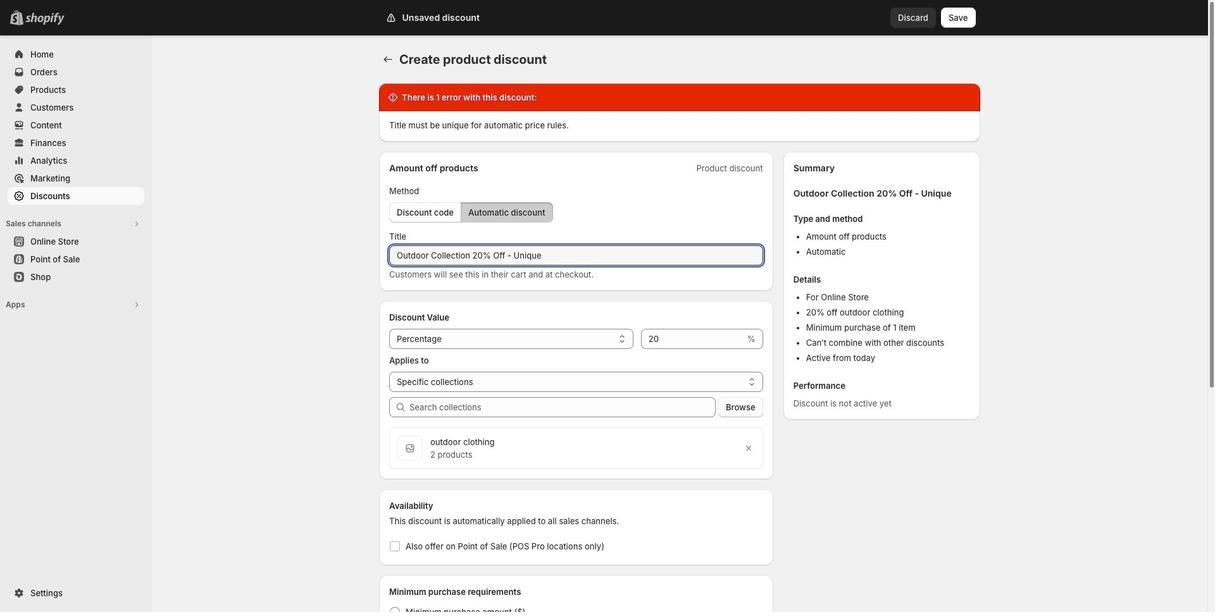 Task type: describe. For each thing, give the bounding box(es) containing it.
Search collections text field
[[410, 398, 716, 418]]



Task type: vqa. For each thing, say whether or not it's contained in the screenshot.
Click
no



Task type: locate. For each thing, give the bounding box(es) containing it.
None text field
[[389, 246, 763, 266]]

shopify image
[[25, 13, 65, 25]]

None text field
[[641, 329, 745, 349]]



